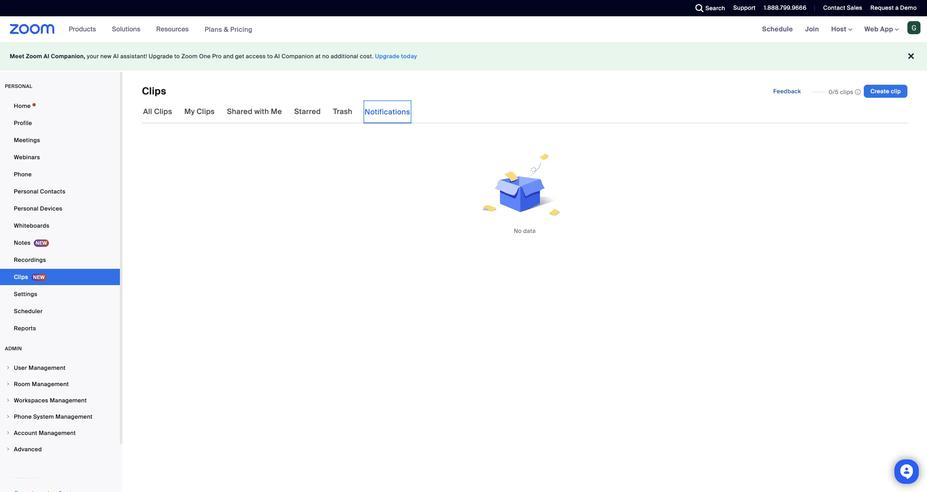 Task type: vqa. For each thing, say whether or not it's contained in the screenshot.
right icon associated with Phone
yes



Task type: locate. For each thing, give the bounding box(es) containing it.
personal for personal contacts
[[14, 188, 38, 195]]

management up the phone system management menu item
[[50, 397, 87, 405]]

system
[[33, 414, 54, 421]]

my clips tab
[[183, 100, 216, 123]]

reports link
[[0, 321, 120, 337]]

contact sales link
[[817, 0, 865, 16], [824, 4, 863, 11]]

today
[[401, 53, 417, 60]]

right image inside room management menu item
[[6, 382, 11, 387]]

no
[[322, 53, 329, 60]]

management
[[29, 365, 66, 372], [32, 381, 69, 388], [50, 397, 87, 405], [56, 414, 93, 421], [39, 430, 76, 437]]

user management
[[14, 365, 66, 372]]

right image left system
[[6, 415, 11, 420]]

1 horizontal spatial ai
[[113, 53, 119, 60]]

right image inside the phone system management menu item
[[6, 415, 11, 420]]

0 horizontal spatial upgrade
[[149, 53, 173, 60]]

banner
[[0, 16, 927, 43]]

2 personal from the top
[[14, 205, 38, 213]]

data
[[524, 228, 536, 235]]

phone inside menu item
[[14, 414, 32, 421]]

advanced
[[14, 446, 42, 454]]

settings link
[[0, 286, 120, 303]]

1.888.799.9666 button
[[758, 0, 809, 16], [764, 4, 807, 11]]

management up the advanced menu item
[[39, 430, 76, 437]]

2 phone from the top
[[14, 414, 32, 421]]

banner containing products
[[0, 16, 927, 43]]

plans
[[205, 25, 222, 34]]

0 horizontal spatial ai
[[44, 53, 49, 60]]

notes link
[[0, 235, 120, 251]]

create
[[871, 88, 890, 95]]

recordings
[[14, 257, 46, 264]]

user
[[14, 365, 27, 372]]

support link
[[728, 0, 758, 16], [734, 4, 756, 11]]

1 to from the left
[[174, 53, 180, 60]]

0/5 clips application
[[811, 88, 861, 96]]

personal menu menu
[[0, 98, 120, 338]]

no data
[[514, 228, 536, 235]]

zoom
[[26, 53, 42, 60], [181, 53, 198, 60]]

personal devices link
[[0, 201, 120, 217]]

phone
[[14, 171, 32, 178], [14, 414, 32, 421]]

room
[[14, 381, 30, 388]]

account management menu item
[[0, 426, 120, 441]]

web app
[[865, 25, 894, 33]]

1 vertical spatial right image
[[6, 415, 11, 420]]

user management menu item
[[0, 361, 120, 376]]

right image
[[6, 366, 11, 371], [6, 382, 11, 387], [6, 431, 11, 436], [6, 448, 11, 452]]

0 horizontal spatial to
[[174, 53, 180, 60]]

upgrade
[[149, 53, 173, 60], [375, 53, 400, 60]]

home link
[[0, 98, 120, 114]]

right image inside user management menu item
[[6, 366, 11, 371]]

app
[[881, 25, 894, 33]]

1 vertical spatial personal
[[14, 205, 38, 213]]

to down resources dropdown button
[[174, 53, 180, 60]]

ai left the companion,
[[44, 53, 49, 60]]

1 right image from the top
[[6, 366, 11, 371]]

me
[[271, 107, 282, 117]]

ai right the new
[[113, 53, 119, 60]]

phone down webinars
[[14, 171, 32, 178]]

right image left account
[[6, 431, 11, 436]]

my clips
[[184, 107, 215, 117]]

to
[[174, 53, 180, 60], [267, 53, 273, 60]]

create clip
[[871, 88, 901, 95]]

get
[[235, 53, 244, 60]]

personal up whiteboards
[[14, 205, 38, 213]]

request a demo
[[871, 4, 917, 11]]

shared with me tab
[[226, 100, 283, 123]]

clips
[[142, 85, 166, 98], [154, 107, 172, 117], [197, 107, 215, 117], [14, 274, 28, 281]]

host button
[[832, 25, 853, 33]]

0 vertical spatial phone
[[14, 171, 32, 178]]

right image left advanced
[[6, 448, 11, 452]]

1 horizontal spatial upgrade
[[375, 53, 400, 60]]

right image left workspaces
[[6, 399, 11, 404]]

webinars link
[[0, 149, 120, 166]]

clips right my
[[197, 107, 215, 117]]

1 personal from the top
[[14, 188, 38, 195]]

personal contacts link
[[0, 184, 120, 200]]

feedback
[[774, 88, 801, 95]]

2 ai from the left
[[113, 53, 119, 60]]

right image left the room
[[6, 382, 11, 387]]

0 horizontal spatial zoom
[[26, 53, 42, 60]]

phone system management menu item
[[0, 410, 120, 425]]

personal inside 'link'
[[14, 205, 38, 213]]

management up workspaces management
[[32, 381, 69, 388]]

right image for room
[[6, 382, 11, 387]]

3 ai from the left
[[274, 53, 280, 60]]

1 vertical spatial phone
[[14, 414, 32, 421]]

1 right image from the top
[[6, 399, 11, 404]]

clips right all
[[154, 107, 172, 117]]

clip
[[891, 88, 901, 95]]

0 vertical spatial right image
[[6, 399, 11, 404]]

shared
[[227, 107, 253, 117]]

right image inside workspaces management menu item
[[6, 399, 11, 404]]

meet zoom ai companion, footer
[[0, 42, 927, 71]]

resources button
[[156, 16, 192, 42]]

right image inside account management menu item
[[6, 431, 11, 436]]

meet
[[10, 53, 24, 60]]

2 right image from the top
[[6, 415, 11, 420]]

at
[[315, 53, 321, 60]]

zoom left one
[[181, 53, 198, 60]]

plans & pricing link
[[205, 25, 253, 34], [205, 25, 253, 34]]

2 upgrade from the left
[[375, 53, 400, 60]]

0 vertical spatial personal
[[14, 188, 38, 195]]

contact
[[824, 4, 846, 11]]

assistant!
[[120, 53, 147, 60]]

4 right image from the top
[[6, 448, 11, 452]]

personal
[[14, 188, 38, 195], [14, 205, 38, 213]]

web app button
[[865, 25, 899, 33]]

plans & pricing
[[205, 25, 253, 34]]

join link
[[799, 16, 825, 42]]

management up room management
[[29, 365, 66, 372]]

all clips tab
[[142, 100, 173, 123]]

2 horizontal spatial ai
[[274, 53, 280, 60]]

upgrade down the "product information" navigation
[[149, 53, 173, 60]]

recordings link
[[0, 252, 120, 268]]

to right access
[[267, 53, 273, 60]]

additional
[[331, 53, 358, 60]]

personal up the personal devices
[[14, 188, 38, 195]]

companion
[[282, 53, 314, 60]]

upgrade today link
[[375, 53, 417, 60]]

clips up the settings
[[14, 274, 28, 281]]

notes
[[14, 240, 31, 247]]

1 horizontal spatial zoom
[[181, 53, 198, 60]]

right image
[[6, 399, 11, 404], [6, 415, 11, 420]]

right image left user
[[6, 366, 11, 371]]

web
[[865, 25, 879, 33]]

1 phone from the top
[[14, 171, 32, 178]]

2 to from the left
[[267, 53, 273, 60]]

right image for workspaces
[[6, 399, 11, 404]]

home
[[14, 102, 31, 110]]

create clip button
[[864, 85, 908, 98]]

upgrade right cost.
[[375, 53, 400, 60]]

phone inside personal menu menu
[[14, 171, 32, 178]]

2 right image from the top
[[6, 382, 11, 387]]

zoom right meet
[[26, 53, 42, 60]]

request a demo link
[[865, 0, 927, 16], [871, 4, 917, 11]]

3 right image from the top
[[6, 431, 11, 436]]

pro
[[212, 53, 222, 60]]

meetings navigation
[[756, 16, 927, 43]]

ai left companion
[[274, 53, 280, 60]]

personal devices
[[14, 205, 62, 213]]

products
[[69, 25, 96, 33]]

phone up account
[[14, 414, 32, 421]]

1 horizontal spatial to
[[267, 53, 273, 60]]

clips inside tab
[[197, 107, 215, 117]]



Task type: describe. For each thing, give the bounding box(es) containing it.
whiteboards link
[[0, 218, 120, 234]]

0/5
[[829, 88, 839, 96]]

support
[[734, 4, 756, 11]]

right image for account
[[6, 431, 11, 436]]

phone for phone system management
[[14, 414, 32, 421]]

workspaces
[[14, 397, 48, 405]]

room management
[[14, 381, 69, 388]]

search button
[[689, 0, 728, 16]]

clips
[[840, 88, 854, 96]]

solutions
[[112, 25, 140, 33]]

1 ai from the left
[[44, 53, 49, 60]]

1 upgrade from the left
[[149, 53, 173, 60]]

management for room management
[[32, 381, 69, 388]]

all clips
[[143, 107, 172, 117]]

devices
[[40, 205, 62, 213]]

meetings
[[14, 137, 40, 144]]

join
[[805, 25, 819, 33]]

shared with me
[[227, 107, 282, 117]]

right image for user
[[6, 366, 11, 371]]

cost.
[[360, 53, 374, 60]]

scheduler
[[14, 308, 43, 315]]

clips link
[[0, 269, 120, 286]]

starred tab
[[293, 100, 322, 123]]

starred
[[294, 107, 321, 117]]

pricing
[[230, 25, 253, 34]]

sales
[[847, 4, 863, 11]]

search
[[706, 4, 725, 12]]

clips inside personal menu menu
[[14, 274, 28, 281]]

phone link
[[0, 166, 120, 183]]

profile picture image
[[908, 21, 921, 34]]

contacts
[[40, 188, 65, 195]]

one
[[199, 53, 211, 60]]

management for account management
[[39, 430, 76, 437]]

personal for personal devices
[[14, 205, 38, 213]]

0/5 clips
[[829, 88, 854, 96]]

my
[[184, 107, 195, 117]]

clips inside tab
[[154, 107, 172, 117]]

companion,
[[51, 53, 85, 60]]

&
[[224, 25, 229, 34]]

personal contacts
[[14, 188, 65, 195]]

and
[[223, 53, 234, 60]]

phone for phone
[[14, 171, 32, 178]]

new
[[100, 53, 112, 60]]

personal
[[5, 83, 32, 90]]

1 zoom from the left
[[26, 53, 42, 60]]

scheduler link
[[0, 304, 120, 320]]

zoom logo image
[[10, 24, 55, 34]]

host
[[832, 25, 848, 33]]

resources
[[156, 25, 189, 33]]

with
[[254, 107, 269, 117]]

room management menu item
[[0, 377, 120, 393]]

workspaces management menu item
[[0, 393, 120, 409]]

management for workspaces management
[[50, 397, 87, 405]]

account management
[[14, 430, 76, 437]]

trash
[[333, 107, 353, 117]]

profile
[[14, 120, 32, 127]]

no
[[514, 228, 522, 235]]

2 zoom from the left
[[181, 53, 198, 60]]

reports
[[14, 325, 36, 333]]

account
[[14, 430, 37, 437]]

contact sales
[[824, 4, 863, 11]]

schedule
[[762, 25, 793, 33]]

schedule link
[[756, 16, 799, 42]]

profile link
[[0, 115, 120, 131]]

your
[[87, 53, 99, 60]]

products button
[[69, 16, 100, 42]]

1.888.799.9666
[[764, 4, 807, 11]]

right image inside the advanced menu item
[[6, 448, 11, 452]]

solutions button
[[112, 16, 144, 42]]

settings
[[14, 291, 37, 298]]

admin menu menu
[[0, 361, 120, 459]]

product information navigation
[[63, 16, 259, 43]]

tabs of clips tab list
[[142, 100, 412, 124]]

right image for phone
[[6, 415, 11, 420]]

all
[[143, 107, 152, 117]]

management for user management
[[29, 365, 66, 372]]

admin
[[5, 346, 22, 353]]

meetings link
[[0, 132, 120, 149]]

request
[[871, 4, 894, 11]]

webinars
[[14, 154, 40, 161]]

whiteboards
[[14, 222, 49, 230]]

feedback button
[[767, 85, 808, 98]]

demo
[[901, 4, 917, 11]]

advanced menu item
[[0, 442, 120, 458]]

trash tab
[[332, 100, 354, 123]]

a
[[896, 4, 899, 11]]

clips up all clips tab
[[142, 85, 166, 98]]

management down workspaces management menu item
[[56, 414, 93, 421]]

access
[[246, 53, 266, 60]]

phone system management
[[14, 414, 93, 421]]

notifications
[[365, 107, 410, 117]]

workspaces management
[[14, 397, 87, 405]]



